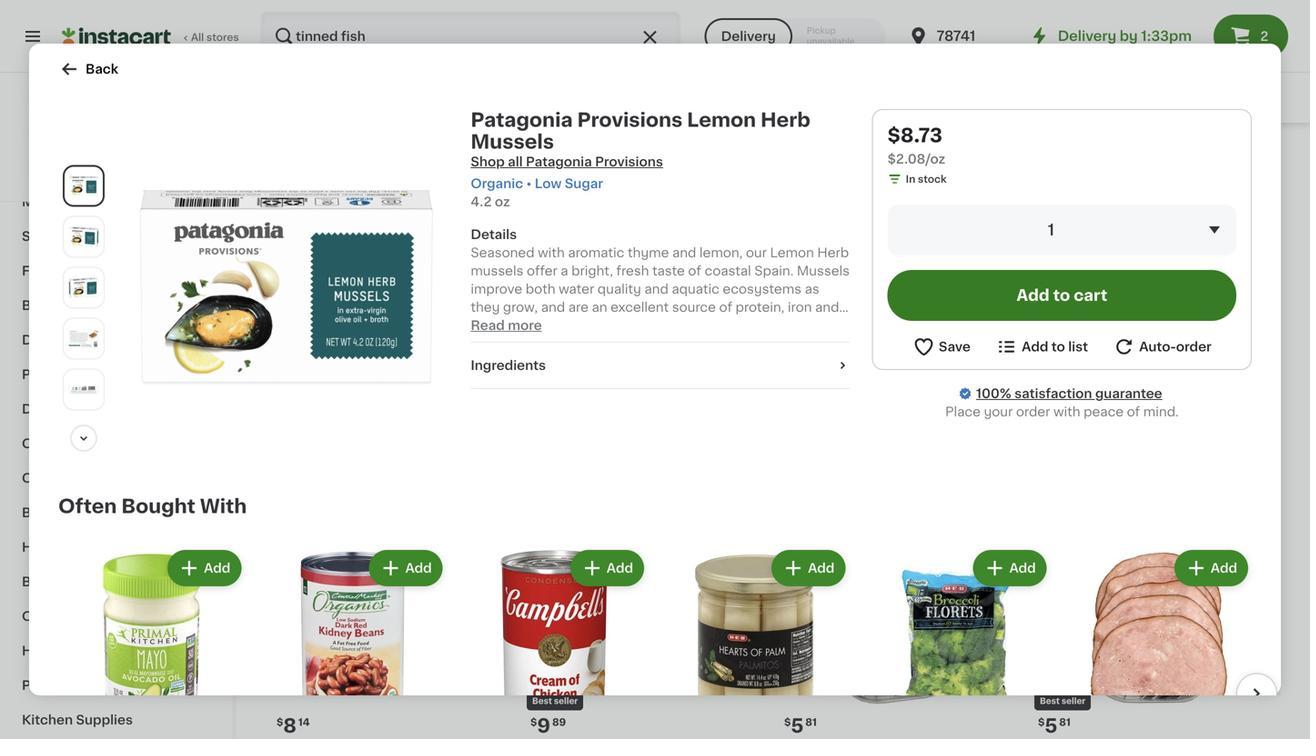 Task type: locate. For each thing, give the bounding box(es) containing it.
0 vertical spatial satisfaction
[[77, 175, 138, 185]]

0 vertical spatial goods
[[49, 403, 93, 416]]

8 for $ 8 73
[[1045, 350, 1058, 370]]

0 horizontal spatial organic
[[471, 177, 523, 190]]

None search field
[[260, 11, 681, 62]]

4.2 down 100% satisfaction guarantee link
[[1035, 411, 1051, 421]]

organic up add to list
[[1036, 330, 1078, 340]]

and up 12.*
[[541, 301, 565, 314]]

breakfast
[[22, 507, 85, 520]]

1 horizontal spatial seller
[[1062, 698, 1086, 706]]

in
[[906, 174, 916, 184]]

0 vertical spatial herb
[[761, 111, 811, 130]]

0 horizontal spatial delivery
[[721, 30, 776, 43]]

with
[[200, 497, 247, 517]]

best for 9
[[532, 698, 552, 706]]

satisfaction down pricing
[[77, 175, 138, 185]]

with down 100% satisfaction guarantee link
[[1054, 406, 1081, 419]]

1 vertical spatial herb
[[817, 247, 849, 259]]

0 vertical spatial of
[[688, 265, 702, 278]]

provisions
[[577, 111, 683, 130], [340, 375, 406, 387], [848, 375, 913, 387], [1102, 375, 1167, 387]]

2 horizontal spatial lemon
[[1171, 375, 1215, 387]]

taste
[[652, 265, 685, 278]]

lemon down auto-order
[[1171, 375, 1215, 387]]

0 horizontal spatial $ 5 81
[[784, 717, 817, 736]]

enlarge frozen meals patagonia provisions lemon herb mussels angle_back (opens in a new tab) image
[[67, 323, 100, 355]]

add to cart button
[[888, 270, 1237, 321]]

to for cart
[[1053, 288, 1070, 303]]

spain.
[[755, 265, 794, 278]]

add
[[471, 117, 498, 130], [725, 117, 752, 130], [1233, 117, 1259, 130], [1017, 288, 1050, 303], [1022, 341, 1049, 354], [204, 563, 231, 575], [405, 563, 432, 575], [607, 563, 633, 575], [808, 563, 835, 575], [1010, 563, 1036, 575], [1211, 563, 1238, 575]]

4.2 up details
[[471, 196, 492, 208]]

4.2
[[471, 196, 492, 208], [1035, 411, 1051, 421]]

order up the patagonia provisions lemon herb mussels 4.2 oz in the bottom right of the page
[[1176, 341, 1212, 354]]

0 horizontal spatial herb
[[761, 111, 811, 130]]

100%
[[47, 175, 74, 185], [976, 388, 1012, 400]]

100% down beverages
[[47, 175, 74, 185]]

and down as
[[815, 301, 839, 314]]

place
[[945, 406, 981, 419]]

condiments
[[22, 438, 103, 450]]

1 field
[[888, 205, 1237, 256]]

satisfaction up place your order with peace of mind.
[[1015, 388, 1092, 400]]

order right your
[[1016, 406, 1050, 419]]

1 horizontal spatial delivery
[[1058, 30, 1117, 43]]

0 horizontal spatial best
[[532, 698, 552, 706]]

1 horizontal spatial 4.2
[[1035, 411, 1051, 421]]

oz down 100% satisfaction guarantee link
[[1054, 411, 1066, 421]]

goods
[[49, 403, 93, 416], [77, 472, 120, 485]]

mussels up all
[[471, 132, 554, 152]]

delivery inside button
[[721, 30, 776, 43]]

2 horizontal spatial of
[[1127, 406, 1140, 419]]

1 best seller from the left
[[532, 698, 578, 706]]

delivery by 1:33pm link
[[1029, 25, 1192, 47]]

prepare
[[1265, 91, 1310, 104]]

1 horizontal spatial organic
[[1036, 330, 1078, 340]]

0 horizontal spatial 100%
[[47, 175, 74, 185]]

oz up details
[[495, 196, 510, 208]]

1 vertical spatial to
[[1052, 341, 1065, 354]]

best seller for 9
[[532, 698, 578, 706]]

product group
[[273, 102, 512, 439], [527, 102, 766, 439], [781, 102, 1020, 423], [1035, 102, 1274, 423], [58, 547, 245, 740], [260, 547, 446, 740], [461, 547, 648, 740], [662, 547, 849, 740], [864, 547, 1051, 740], [1065, 547, 1252, 740]]

1 horizontal spatial 100%
[[976, 388, 1012, 400]]

& right meat
[[59, 196, 69, 208]]

0 vertical spatial 4.2
[[471, 196, 492, 208]]

delivery button
[[705, 18, 792, 55]]

lemon down delivery button
[[687, 111, 756, 130]]

100% inside view pricing policy 100% satisfaction guarantee
[[47, 175, 74, 185]]

of left mind.
[[1127, 406, 1140, 419]]

with up "offer"
[[538, 247, 565, 259]]

spices
[[132, 611, 177, 623]]

are
[[568, 301, 589, 314]]

2 horizontal spatial mussels
[[1035, 393, 1087, 406]]

0 horizontal spatial with
[[538, 247, 565, 259]]

coastal
[[705, 265, 751, 278]]

kitchen supplies link
[[11, 703, 221, 738]]

save
[[939, 341, 971, 354]]

order inside button
[[1176, 341, 1212, 354]]

0 horizontal spatial mussels
[[471, 132, 554, 152]]

7
[[537, 350, 549, 370]]

of right source
[[719, 301, 733, 314]]

and up taste at top
[[672, 247, 696, 259]]

1 horizontal spatial guarantee
[[1096, 388, 1163, 400]]

$ 8 14
[[277, 717, 310, 736]]

0 horizontal spatial of
[[688, 265, 702, 278]]

snacks
[[22, 230, 69, 243]]

lemon up "spain."
[[770, 247, 814, 259]]

0 vertical spatial 8
[[1045, 350, 1058, 370]]

pricing
[[89, 157, 125, 167]]

0 vertical spatial order
[[1176, 341, 1212, 354]]

patagonia for patagonia provisions smoked mackerel
[[273, 375, 337, 387]]

seasoned with aromatic thyme and lemon, our lemon herb mussels offer a bright, fresh taste of coastal spain. mussels improve both water quality and aquatic ecosystems as they grow, and are an excellent source of protein, iron and vitamin b-12.*
[[471, 247, 850, 332]]

foods
[[85, 369, 126, 381]]

patagonia provisions roasted garlic mackerel button
[[781, 102, 1020, 423]]

delivery up recommended searches element
[[721, 30, 776, 43]]

herb inside seasoned with aromatic thyme and lemon, our lemon herb mussels offer a bright, fresh taste of coastal spain. mussels improve both water quality and aquatic ecosystems as they grow, and are an excellent source of protein, iron and vitamin b-12.*
[[817, 247, 849, 259]]

household link
[[11, 531, 221, 565]]

to
[[1053, 288, 1070, 303], [1052, 341, 1065, 354]]

2 vertical spatial lemon
[[1171, 375, 1215, 387]]

personal care link
[[11, 669, 221, 703]]

1 vertical spatial order
[[1016, 406, 1050, 419]]

0 vertical spatial 100%
[[47, 175, 74, 185]]

as
[[805, 283, 820, 296]]

0 horizontal spatial 8
[[283, 717, 297, 736]]

order
[[1176, 341, 1212, 354], [1016, 406, 1050, 419]]

oz inside the patagonia provisions lemon herb mussels 4.2 oz
[[1054, 411, 1066, 421]]

prepare link
[[1238, 80, 1310, 116]]

1 vertical spatial with
[[1054, 406, 1081, 419]]

to left cart
[[1053, 288, 1070, 303]]

0 vertical spatial organic
[[471, 177, 523, 190]]

0 horizontal spatial mackerel
[[273, 393, 331, 406]]

with
[[538, 247, 565, 259], [1054, 406, 1081, 419]]

item carousel region
[[33, 540, 1278, 740]]

81
[[806, 718, 817, 728], [1059, 718, 1071, 728]]

care up supplies
[[82, 680, 114, 692]]

0 horizontal spatial 4.2
[[471, 196, 492, 208]]

guarantee up "peace"
[[1096, 388, 1163, 400]]

0 vertical spatial oz
[[495, 196, 510, 208]]

$2.08/oz
[[888, 153, 946, 166]]

provisions up mind.
[[1102, 375, 1167, 387]]

0 vertical spatial lemon
[[687, 111, 756, 130]]

quality
[[598, 283, 641, 296]]

goods up the often
[[77, 472, 120, 485]]

1 horizontal spatial best
[[1040, 698, 1060, 706]]

recommended searches element
[[251, 73, 1310, 123]]

guarantee
[[140, 175, 193, 185], [1096, 388, 1163, 400]]

enlarge frozen meals patagonia provisions lemon herb mussels angle_left (opens in a new tab) image
[[67, 221, 100, 254]]

all
[[191, 32, 204, 42]]

mussels up place your order with peace of mind.
[[1035, 393, 1087, 406]]

read
[[471, 319, 505, 332]]

0 vertical spatial with
[[538, 247, 565, 259]]

goods down prepared foods
[[49, 403, 93, 416]]

1 seller from the left
[[554, 698, 578, 706]]

& left spices
[[119, 611, 129, 623]]

baking essentials
[[22, 576, 137, 589]]

0 vertical spatial mussels
[[471, 132, 554, 152]]

ecosystems
[[723, 283, 802, 296]]

1 horizontal spatial mackerel
[[781, 393, 839, 406]]

guarantee inside view pricing policy 100% satisfaction guarantee
[[140, 175, 193, 185]]

1 horizontal spatial oz
[[1054, 411, 1066, 421]]

mussels inside the patagonia provisions lemon herb mussels 4.2 oz
[[1035, 393, 1087, 406]]

provisions left smoked
[[340, 375, 406, 387]]

0 vertical spatial care
[[69, 645, 100, 658]]

$ 5 81
[[784, 717, 817, 736], [1038, 717, 1071, 736]]

lemon,
[[700, 247, 743, 259]]

mackerel inside patagonia provisions roasted garlic mackerel
[[781, 393, 839, 406]]

of up the aquatic
[[688, 265, 702, 278]]

1 81 from the left
[[806, 718, 817, 728]]

lemon inside the patagonia provisions lemon herb mussels 4.2 oz
[[1171, 375, 1215, 387]]

1 horizontal spatial best seller
[[1040, 698, 1086, 706]]

herb inside patagonia provisions lemon herb mussels shop all patagonia provisions organic • low sugar 4.2 oz
[[761, 111, 811, 130]]

view pricing policy link
[[62, 155, 170, 169]]

dry goods & pasta link
[[11, 392, 221, 427]]

1 horizontal spatial order
[[1176, 341, 1212, 354]]

8 inside "product" group
[[1045, 350, 1058, 370]]

1 horizontal spatial 81
[[1059, 718, 1071, 728]]

2 14 from the top
[[298, 718, 310, 728]]

back button
[[58, 58, 118, 80]]

canned goods & soups link
[[11, 461, 221, 496]]

14
[[298, 351, 310, 361], [298, 718, 310, 728]]

1 horizontal spatial 8
[[1045, 350, 1058, 370]]

14 inside '$ 8 14'
[[298, 718, 310, 728]]

instacart logo image
[[62, 25, 171, 47]]

1 best from the left
[[532, 698, 552, 706]]

0 vertical spatial 14
[[298, 351, 310, 361]]

0 horizontal spatial oz
[[495, 196, 510, 208]]

0 vertical spatial to
[[1053, 288, 1070, 303]]

often
[[58, 497, 117, 517]]

0 horizontal spatial 81
[[806, 718, 817, 728]]

read more button
[[471, 317, 542, 335]]

patagonia inside patagonia provisions smoked mackerel
[[273, 375, 337, 387]]

provisions down $7.79 element
[[848, 375, 913, 387]]

1 horizontal spatial $ 5 81
[[1038, 717, 1071, 736]]

provisions for patagonia provisions smoked mackerel
[[340, 375, 406, 387]]

1 horizontal spatial satisfaction
[[1015, 388, 1092, 400]]

& left pasta
[[96, 403, 106, 416]]

2 mackerel from the left
[[781, 393, 839, 406]]

aquatic
[[672, 283, 720, 296]]

provisions inside the patagonia provisions lemon herb mussels 4.2 oz
[[1102, 375, 1167, 387]]

0 horizontal spatial guarantee
[[140, 175, 193, 185]]

provisions for patagonia provisions roasted garlic mackerel
[[848, 375, 913, 387]]

1 vertical spatial 4.2
[[1035, 411, 1051, 421]]

vitamin
[[471, 319, 517, 332]]

stores
[[206, 32, 239, 42]]

0 horizontal spatial satisfaction
[[77, 175, 138, 185]]

$7.79 element
[[781, 348, 1020, 372]]

organic down shop
[[471, 177, 523, 190]]

bakery
[[22, 299, 68, 312]]

seller for 9
[[554, 698, 578, 706]]

1 vertical spatial 8
[[283, 717, 297, 736]]

2 horizontal spatial herb
[[1218, 375, 1249, 387]]

health
[[22, 645, 65, 658]]

mussels inside patagonia provisions lemon herb mussels shop all patagonia provisions organic • low sugar 4.2 oz
[[471, 132, 554, 152]]

provisions up provisions
[[577, 111, 683, 130]]

goods inside canned goods & soups link
[[77, 472, 120, 485]]

they
[[471, 301, 500, 314]]

seller
[[554, 698, 578, 706], [1062, 698, 1086, 706]]

product group containing 8
[[1035, 102, 1274, 423]]

canned
[[22, 472, 73, 485]]

lemon
[[687, 111, 756, 130], [770, 247, 814, 259], [1171, 375, 1215, 387]]

$ inside $ 7
[[531, 351, 537, 361]]

patagonia
[[471, 111, 573, 130], [273, 375, 337, 387], [781, 375, 845, 387], [1035, 375, 1099, 387]]

1 vertical spatial satisfaction
[[1015, 388, 1092, 400]]

1 horizontal spatial 5
[[1045, 717, 1058, 736]]

0 horizontal spatial 5
[[791, 717, 804, 736]]

2 vertical spatial herb
[[1218, 375, 1249, 387]]

0 vertical spatial guarantee
[[140, 175, 193, 185]]

provisions inside patagonia provisions smoked mackerel
[[340, 375, 406, 387]]

candy
[[86, 230, 130, 243]]

delivery left by
[[1058, 30, 1117, 43]]

organic
[[471, 177, 523, 190], [1036, 330, 1078, 340]]

1 vertical spatial lemon
[[770, 247, 814, 259]]

1 horizontal spatial with
[[1054, 406, 1081, 419]]

0 horizontal spatial best seller
[[532, 698, 578, 706]]

0 horizontal spatial order
[[1016, 406, 1050, 419]]

provisions inside patagonia provisions roasted garlic mackerel
[[848, 375, 913, 387]]

0 horizontal spatial lemon
[[687, 111, 756, 130]]

2 best seller from the left
[[1040, 698, 1086, 706]]

1 horizontal spatial herb
[[817, 247, 849, 259]]

guarantee down policy
[[140, 175, 193, 185]]

& left candy
[[73, 230, 83, 243]]

1 horizontal spatial of
[[719, 301, 733, 314]]

garlic
[[974, 375, 1011, 387]]

2 best from the left
[[1040, 698, 1060, 706]]

health care
[[22, 645, 100, 658]]

herb inside the patagonia provisions lemon herb mussels 4.2 oz
[[1218, 375, 1249, 387]]

condiments & sauces
[[22, 438, 168, 450]]

lemon inside patagonia provisions lemon herb mussels shop all patagonia provisions organic • low sugar 4.2 oz
[[687, 111, 756, 130]]

1 vertical spatial oz
[[1054, 411, 1066, 421]]

produce link
[[11, 81, 221, 116]]

0 horizontal spatial seller
[[554, 698, 578, 706]]

1 horizontal spatial mussels
[[797, 265, 850, 278]]

and down taste at top
[[645, 283, 669, 296]]

1 vertical spatial goods
[[77, 472, 120, 485]]

mussels up as
[[797, 265, 850, 278]]

oz inside patagonia provisions lemon herb mussels shop all patagonia provisions organic • low sugar 4.2 oz
[[495, 196, 510, 208]]

patagonia inside patagonia provisions lemon herb mussels shop all patagonia provisions organic • low sugar 4.2 oz
[[471, 111, 573, 130]]

patagonia inside the patagonia provisions lemon herb mussels 4.2 oz
[[1035, 375, 1099, 387]]

dry
[[22, 403, 46, 416]]

$ inside '$ 8 14'
[[277, 718, 283, 728]]

1 vertical spatial 14
[[298, 718, 310, 728]]

product group containing 7
[[527, 102, 766, 439]]

to left list on the top of page
[[1052, 341, 1065, 354]]

save button
[[913, 336, 971, 359]]

1 vertical spatial care
[[82, 680, 114, 692]]

1 mackerel from the left
[[273, 393, 331, 406]]

care down vinegars,
[[69, 645, 100, 658]]

view
[[62, 157, 86, 167]]

herb for patagonia provisions lemon herb mussels 4.2 oz
[[1218, 375, 1249, 387]]

provisions inside patagonia provisions lemon herb mussels shop all patagonia provisions organic • low sugar 4.2 oz
[[577, 111, 683, 130]]

goods inside dry goods & pasta link
[[49, 403, 93, 416]]

1 horizontal spatial lemon
[[770, 247, 814, 259]]

2 81 from the left
[[1059, 718, 1071, 728]]

2 seller from the left
[[1062, 698, 1086, 706]]

herb for patagonia provisions lemon herb mussels shop all patagonia provisions organic • low sugar 4.2 oz
[[761, 111, 811, 130]]

herb
[[761, 111, 811, 130], [817, 247, 849, 259], [1218, 375, 1249, 387]]

meat
[[22, 196, 56, 208]]

&
[[60, 126, 71, 139], [59, 196, 69, 208], [73, 230, 83, 243], [96, 403, 106, 416], [106, 438, 117, 450], [123, 472, 134, 485], [119, 611, 129, 623]]

100% down garlic
[[976, 388, 1012, 400]]

$8.73
[[888, 126, 943, 145]]

baking essentials link
[[11, 565, 221, 600]]

patagonia inside patagonia provisions roasted garlic mackerel
[[781, 375, 845, 387]]

1 vertical spatial mussels
[[797, 265, 850, 278]]

5
[[791, 717, 804, 736], [1045, 717, 1058, 736]]

delivery for delivery
[[721, 30, 776, 43]]

8 for $ 8 14
[[283, 717, 297, 736]]

care for personal care
[[82, 680, 114, 692]]

2 vertical spatial mussels
[[1035, 393, 1087, 406]]



Task type: vqa. For each thing, say whether or not it's contained in the screenshot.
25.6
no



Task type: describe. For each thing, give the bounding box(es) containing it.
all stores
[[191, 32, 239, 42]]

oils, vinegars, & spices
[[22, 611, 177, 623]]

peace
[[1084, 406, 1124, 419]]

recipes
[[22, 57, 75, 70]]

baking
[[22, 576, 67, 589]]

central market logo image
[[99, 95, 133, 129]]

prepared foods link
[[11, 358, 221, 392]]

goods for dry
[[49, 403, 93, 416]]

beverages link
[[11, 150, 221, 185]]

lemon inside seasoned with aromatic thyme and lemon, our lemon herb mussels offer a bright, fresh taste of coastal spain. mussels improve both water quality and aquatic ecosystems as they grow, and are an excellent source of protein, iron and vitamin b-12.*
[[770, 247, 814, 259]]

$ inside $ 8 73
[[1038, 351, 1045, 361]]

details button
[[471, 226, 851, 244]]

meat & seafood link
[[11, 185, 221, 219]]

meat & seafood
[[22, 196, 127, 208]]

dairy
[[22, 126, 57, 139]]

$ inside $ 9 89
[[531, 718, 537, 728]]

care for health care
[[69, 645, 100, 658]]

bought
[[121, 497, 195, 517]]

patagonia provisions roasted garlic mackerel
[[781, 375, 1011, 406]]

ingredients button
[[471, 357, 851, 375]]

sauces
[[120, 438, 168, 450]]

produce
[[22, 92, 77, 105]]

cart
[[1074, 288, 1108, 303]]

2 $ 5 81 from the left
[[1038, 717, 1071, 736]]

in stock
[[906, 174, 947, 184]]

& left the 'eggs' at the top of the page
[[60, 126, 71, 139]]

mussels for patagonia provisions lemon herb mussels shop all patagonia provisions organic • low sugar 4.2 oz
[[471, 132, 554, 152]]

to for list
[[1052, 341, 1065, 354]]

mussels for patagonia provisions lemon herb mussels 4.2 oz
[[1035, 393, 1087, 406]]

enlarge frozen meals patagonia provisions lemon herb mussels hero (opens in a new tab) image
[[67, 170, 100, 203]]

89
[[552, 718, 566, 728]]

enlarge frozen meals patagonia provisions lemon herb mussels angle_right (opens in a new tab) image
[[67, 272, 100, 304]]

protein,
[[736, 301, 785, 314]]

1 5 from the left
[[791, 717, 804, 736]]

source
[[672, 301, 716, 314]]

often bought with
[[58, 497, 247, 517]]

patagonia for patagonia provisions roasted garlic mackerel
[[781, 375, 845, 387]]

patagonia provisions smoked mackerel
[[273, 375, 461, 406]]

lemon for patagonia provisions lemon herb mussels shop all patagonia provisions organic • low sugar 4.2 oz
[[687, 111, 756, 130]]

dry goods & pasta
[[22, 403, 146, 416]]

eggs
[[74, 126, 107, 139]]

fresh
[[616, 265, 649, 278]]

78741
[[937, 30, 976, 43]]

patagonia provisions lemon herb mussels 4.2 oz
[[1035, 375, 1249, 421]]

prepared foods
[[22, 369, 126, 381]]

& left sauces
[[106, 438, 117, 450]]

lemon for patagonia provisions lemon herb mussels 4.2 oz
[[1171, 375, 1215, 387]]

best for 5
[[1040, 698, 1060, 706]]

provisions for patagonia provisions lemon herb mussels shop all patagonia provisions organic • low sugar 4.2 oz
[[577, 111, 683, 130]]

kitchen
[[22, 714, 73, 727]]

vinegars,
[[54, 611, 116, 623]]

thyme
[[628, 247, 669, 259]]

1 vertical spatial organic
[[1036, 330, 1078, 340]]

place your order with peace of mind.
[[945, 406, 1179, 419]]

auto-
[[1139, 341, 1176, 354]]

bakery link
[[11, 288, 221, 323]]

100% satisfaction guarantee button
[[28, 169, 204, 187]]

more
[[508, 319, 542, 332]]

4.2 inside the patagonia provisions lemon herb mussels 4.2 oz
[[1035, 411, 1051, 421]]

4.2 inside patagonia provisions lemon herb mussels shop all patagonia provisions organic • low sugar 4.2 oz
[[471, 196, 492, 208]]

product group containing patagonia provisions roasted garlic mackerel
[[781, 102, 1020, 423]]

delivery by 1:33pm
[[1058, 30, 1192, 43]]

beverages
[[22, 161, 92, 174]]

& inside 'link'
[[59, 196, 69, 208]]

enlarge frozen meals patagonia provisions lemon herb mussels angle_top (opens in a new tab) image
[[67, 374, 100, 406]]

73
[[1060, 351, 1072, 361]]

1 $ 5 81 from the left
[[784, 717, 817, 736]]

satisfaction inside view pricing policy 100% satisfaction guarantee
[[77, 175, 138, 185]]

seasoned
[[471, 247, 535, 259]]

household
[[22, 541, 93, 554]]

$ 7
[[531, 350, 549, 370]]

patagonia for patagonia provisions lemon herb mussels 4.2 oz
[[1035, 375, 1099, 387]]

oils,
[[22, 611, 51, 623]]

12.*
[[535, 319, 556, 332]]

mind.
[[1144, 406, 1179, 419]]

1 14 from the top
[[298, 351, 310, 361]]

dairy & eggs link
[[11, 116, 221, 150]]

mussels
[[471, 265, 524, 278]]

2 5 from the left
[[1045, 717, 1058, 736]]

both
[[526, 283, 556, 296]]

supplies
[[76, 714, 133, 727]]

best seller for 5
[[1040, 698, 1086, 706]]

prepared
[[22, 369, 82, 381]]

your
[[984, 406, 1013, 419]]

seafood
[[72, 196, 127, 208]]

organic inside patagonia provisions lemon herb mussels shop all patagonia provisions organic • low sugar 4.2 oz
[[471, 177, 523, 190]]

add to list button
[[996, 336, 1088, 359]]

$8.73 $2.08/oz
[[888, 126, 946, 166]]

service type group
[[705, 18, 886, 55]]

add to cart
[[1017, 288, 1108, 303]]

goods for canned
[[77, 472, 120, 485]]

& left 'soups'
[[123, 472, 134, 485]]

patagonia provisions lemon herb mussels shop all patagonia provisions organic • low sugar 4.2 oz
[[471, 111, 811, 208]]

policy
[[127, 157, 159, 167]]

our
[[746, 247, 767, 259]]

1
[[1048, 222, 1055, 238]]

$ 8 73
[[1038, 350, 1072, 370]]

frozen
[[22, 265, 66, 278]]

personal care
[[22, 680, 114, 692]]

shop
[[471, 156, 505, 168]]

recipes link
[[11, 46, 221, 81]]

frozen meals patagonia provisions lemon herb mussels hero image
[[124, 124, 449, 449]]

personal
[[22, 680, 79, 692]]

dairy & eggs
[[22, 126, 107, 139]]

condiments & sauces link
[[11, 427, 221, 461]]

offer
[[527, 265, 558, 278]]

grow,
[[503, 301, 538, 314]]

frozen link
[[11, 254, 221, 288]]

list
[[1068, 341, 1088, 354]]

1 vertical spatial of
[[719, 301, 733, 314]]

mussels inside seasoned with aromatic thyme and lemon, our lemon herb mussels offer a bright, fresh taste of coastal spain. mussels improve both water quality and aquatic ecosystems as they grow, and are an excellent source of protein, iron and vitamin b-12.*
[[797, 265, 850, 278]]

provisions for patagonia provisions lemon herb mussels 4.2 oz
[[1102, 375, 1167, 387]]

1 vertical spatial 100%
[[976, 388, 1012, 400]]

smoked
[[409, 375, 461, 387]]

auto-order
[[1139, 341, 1212, 354]]

snacks & candy
[[22, 230, 130, 243]]

by
[[1120, 30, 1138, 43]]

1 vertical spatial guarantee
[[1096, 388, 1163, 400]]

2 vertical spatial of
[[1127, 406, 1140, 419]]

soups
[[137, 472, 178, 485]]

seller for 5
[[1062, 698, 1086, 706]]

patagonia for patagonia provisions lemon herb mussels shop all patagonia provisions organic • low sugar 4.2 oz
[[471, 111, 573, 130]]

•
[[526, 177, 532, 190]]

mackerel inside patagonia provisions smoked mackerel
[[273, 393, 331, 406]]

view pricing policy 100% satisfaction guarantee
[[47, 157, 193, 185]]

aromatic
[[568, 247, 625, 259]]

with inside seasoned with aromatic thyme and lemon, our lemon herb mussels offer a bright, fresh taste of coastal spain. mussels improve both water quality and aquatic ecosystems as they grow, and are an excellent source of protein, iron and vitamin b-12.*
[[538, 247, 565, 259]]

delivery for delivery by 1:33pm
[[1058, 30, 1117, 43]]



